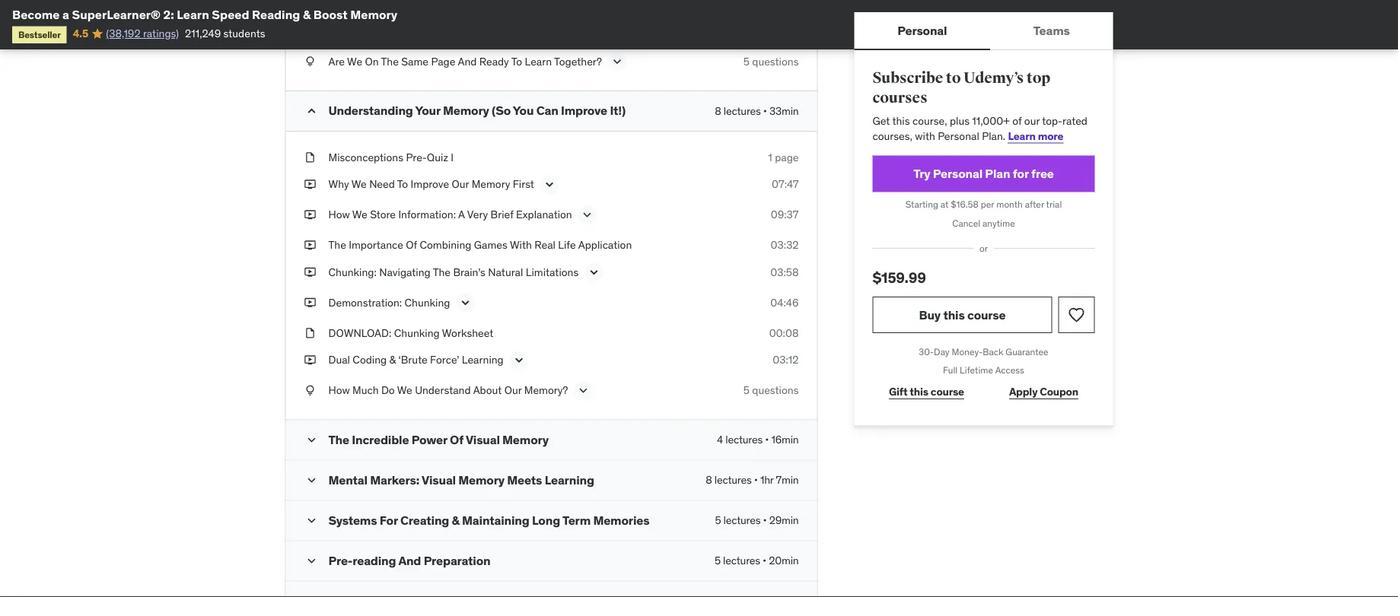 Task type: locate. For each thing, give the bounding box(es) containing it.
0 vertical spatial show lecture description image
[[542, 177, 557, 192]]

lectures
[[724, 104, 761, 117], [726, 433, 763, 447], [715, 474, 752, 487], [724, 514, 761, 528], [723, 554, 760, 568]]

we right the do
[[397, 384, 412, 397]]

&
[[303, 6, 311, 22], [389, 353, 396, 367], [452, 513, 460, 528]]

2 vertical spatial this
[[910, 385, 929, 399]]

0 horizontal spatial speed
[[212, 6, 249, 22]]

0 horizontal spatial our
[[452, 177, 469, 191]]

worksheet inside download: diagnostic worksheet #1: establish a baseline reading speed and retent
[[447, 12, 499, 26]]

we for how
[[352, 208, 367, 221]]

and right page
[[458, 54, 477, 68]]

03:58
[[771, 265, 799, 279]]

'brute
[[399, 353, 428, 367]]

apply
[[1009, 385, 1038, 399]]

& left boost
[[303, 6, 311, 22]]

worksheet
[[447, 12, 499, 26], [442, 326, 494, 340]]

4 xsmall image from the top
[[304, 265, 316, 280]]

learn more link
[[1008, 129, 1064, 143]]

0 horizontal spatial of
[[406, 238, 417, 252]]

learning up the about
[[462, 353, 504, 367]]

questions for are we on the same page and ready to learn together?
[[752, 54, 799, 68]]

ratings)
[[143, 27, 179, 40]]

xsmall image for the importance of combining games with real life application
[[304, 238, 316, 253]]

lectures for memory
[[726, 433, 763, 447]]

understanding your memory (so you can improve it!)
[[328, 103, 626, 118]]

0 vertical spatial to
[[511, 54, 522, 68]]

4 xsmall image from the top
[[304, 295, 316, 310]]

5 up "4 lectures • 16min"
[[744, 384, 750, 397]]

xsmall image for are we on the same page and ready to learn together?
[[304, 54, 316, 69]]

worksheet left #1:
[[447, 12, 499, 26]]

• for memory
[[765, 433, 769, 447]]

markers:
[[370, 472, 419, 488]]

xsmall image for dual coding & 'brute force' learning
[[304, 353, 316, 368]]

try personal plan for free
[[914, 166, 1054, 181]]

0 horizontal spatial a
[[458, 208, 465, 221]]

4
[[717, 433, 723, 447]]

xsmall image for how we store information: a very brief explanation
[[304, 207, 316, 222]]

brain's
[[453, 265, 486, 279]]

2 questions from the top
[[752, 384, 799, 397]]

0 vertical spatial personal
[[898, 22, 947, 38]]

understand
[[415, 384, 471, 397]]

0 vertical spatial improve
[[561, 103, 607, 118]]

• left 16min
[[765, 433, 769, 447]]

3 xsmall image from the top
[[304, 238, 316, 253]]

lectures left 20min
[[723, 554, 760, 568]]

show lecture description image for demonstration: chunking
[[458, 295, 473, 311]]

this for gift
[[910, 385, 929, 399]]

to right ready
[[511, 54, 522, 68]]

small image left reading
[[304, 554, 319, 569]]

chunking up "download: chunking worksheet"
[[405, 296, 450, 309]]

show lecture description image for first
[[542, 177, 557, 192]]

1 vertical spatial small image
[[304, 514, 319, 529]]

reading
[[252, 6, 300, 22], [328, 27, 368, 41]]

our
[[452, 177, 469, 191], [504, 384, 522, 397]]

this inside get this course, plus 11,000+ of our top-rated courses, with personal plan.
[[892, 114, 910, 128]]

show lecture description image right together?
[[610, 54, 625, 69]]

1 vertical spatial questions
[[752, 384, 799, 397]]

small image
[[304, 473, 319, 488], [304, 514, 319, 529], [304, 594, 319, 597]]

buy
[[919, 307, 941, 323]]

0 vertical spatial small image
[[304, 103, 319, 119]]

2 how from the top
[[328, 384, 350, 397]]

small image left incredible in the bottom of the page
[[304, 433, 319, 448]]

3 xsmall image from the top
[[304, 207, 316, 222]]

visual down the incredible power of visual memory
[[422, 472, 456, 488]]

2 vertical spatial learn
[[1008, 129, 1036, 143]]

the right on
[[381, 54, 399, 68]]

course inside button
[[967, 307, 1006, 323]]

2 download: from the top
[[328, 326, 392, 340]]

chunking for demonstration:
[[405, 296, 450, 309]]

quiz
[[427, 150, 448, 164]]

lifetime
[[960, 365, 993, 377]]

gift
[[889, 385, 908, 399]]

this right buy
[[943, 307, 965, 323]]

small image left understanding
[[304, 103, 319, 119]]

1 vertical spatial &
[[389, 353, 396, 367]]

we left on
[[347, 54, 362, 68]]

5 questions for how much do we understand about our memory?
[[744, 384, 799, 397]]

1 vertical spatial learn
[[525, 54, 552, 68]]

small image
[[304, 103, 319, 119], [304, 433, 319, 448], [304, 554, 319, 569]]

2 vertical spatial personal
[[933, 166, 983, 181]]

show lecture description image right memory?
[[576, 383, 591, 399]]

5 questions
[[744, 54, 799, 68], [744, 384, 799, 397]]

5 questions up 33min
[[744, 54, 799, 68]]

we left store in the left top of the page
[[352, 208, 367, 221]]

to
[[946, 69, 961, 88]]

pre- down systems
[[328, 553, 353, 569]]

5 questions down 03:12
[[744, 384, 799, 397]]

1 small image from the top
[[304, 103, 319, 119]]

this for buy
[[943, 307, 965, 323]]

reading down boost
[[328, 27, 368, 41]]

1 vertical spatial course
[[931, 385, 964, 399]]

xsmall image
[[304, 12, 316, 27], [304, 54, 316, 69], [304, 207, 316, 222], [304, 295, 316, 310], [304, 353, 316, 368], [304, 383, 316, 398]]

this right gift at the right
[[910, 385, 929, 399]]

to right need
[[397, 177, 408, 191]]

show lecture description image up application
[[580, 207, 595, 223]]

show lecture description image
[[610, 54, 625, 69], [458, 295, 473, 311], [511, 353, 527, 368], [576, 383, 591, 399]]

apply coupon button
[[993, 377, 1095, 408]]

5 xsmall image from the top
[[304, 326, 316, 341]]

0 horizontal spatial &
[[303, 6, 311, 22]]

are we on the same page and ready to learn together?
[[328, 54, 602, 68]]

00:08
[[769, 326, 799, 340]]

download: up coding
[[328, 326, 392, 340]]

09:37
[[771, 208, 799, 221]]

xsmall image left dual
[[304, 353, 316, 368]]

a left very
[[458, 208, 465, 221]]

we for are
[[347, 54, 362, 68]]

1 horizontal spatial improve
[[561, 103, 607, 118]]

small image for systems
[[304, 514, 319, 529]]

xsmall image left store in the left top of the page
[[304, 207, 316, 222]]

xsmall image left much
[[304, 383, 316, 398]]

6 xsmall image from the top
[[304, 383, 316, 398]]

0 vertical spatial small image
[[304, 473, 319, 488]]

learn up '211,249'
[[177, 6, 209, 22]]

0 vertical spatial learn
[[177, 6, 209, 22]]

1 vertical spatial this
[[943, 307, 965, 323]]

personal up $16.58
[[933, 166, 983, 181]]

2 horizontal spatial learn
[[1008, 129, 1036, 143]]

lectures down 8 lectures • 1hr 7min
[[724, 514, 761, 528]]

1 vertical spatial personal
[[938, 129, 979, 143]]

show lecture description image up memory?
[[511, 353, 527, 368]]

0 vertical spatial this
[[892, 114, 910, 128]]

of
[[1013, 114, 1022, 128]]

0 vertical spatial learning
[[462, 353, 504, 367]]

chunking: navigating the brain's natural limitations
[[328, 265, 579, 279]]

03:32
[[771, 238, 799, 252]]

our down 'i'
[[452, 177, 469, 191]]

our right the about
[[504, 384, 522, 397]]

personal up subscribe
[[898, 22, 947, 38]]

combining
[[420, 238, 471, 252]]

0 vertical spatial how
[[328, 208, 350, 221]]

1 horizontal spatial to
[[511, 54, 522, 68]]

0 horizontal spatial course
[[931, 385, 964, 399]]

0 vertical spatial our
[[452, 177, 469, 191]]

our
[[1024, 114, 1040, 128]]

1 vertical spatial visual
[[422, 472, 456, 488]]

1 how from the top
[[328, 208, 350, 221]]

1 vertical spatial 5 questions
[[744, 384, 799, 397]]

lectures left 1hr
[[715, 474, 752, 487]]

1 5 questions from the top
[[744, 54, 799, 68]]

• left 1hr
[[754, 474, 758, 487]]

1 vertical spatial a
[[458, 208, 465, 221]]

lectures right 4
[[726, 433, 763, 447]]

xsmall image left demonstration:
[[304, 295, 316, 310]]

0 horizontal spatial learning
[[462, 353, 504, 367]]

free
[[1031, 166, 1054, 181]]

the
[[381, 54, 399, 68], [328, 238, 346, 252], [433, 265, 451, 279], [328, 432, 349, 448]]

1 horizontal spatial course
[[967, 307, 1006, 323]]

pre- up why we need to improve our memory first
[[406, 150, 427, 164]]

0 horizontal spatial 8
[[706, 474, 712, 487]]

& left 'brute
[[389, 353, 396, 367]]

and down diagnostic
[[403, 27, 422, 41]]

xsmall image
[[304, 150, 316, 165], [304, 177, 316, 192], [304, 238, 316, 253], [304, 265, 316, 280], [304, 326, 316, 341]]

learn left together?
[[525, 54, 552, 68]]

memory left (so
[[443, 103, 489, 118]]

8 left 33min
[[715, 104, 721, 117]]

need
[[369, 177, 395, 191]]

demonstration: chunking
[[328, 296, 450, 309]]

mental
[[328, 472, 368, 488]]

1 vertical spatial 8
[[706, 474, 712, 487]]

1 vertical spatial download:
[[328, 326, 392, 340]]

try
[[914, 166, 930, 181]]

chunking up dual coding & 'brute force' learning
[[394, 326, 440, 340]]

learn down of
[[1008, 129, 1036, 143]]

1 vertical spatial and
[[458, 54, 477, 68]]

back
[[983, 346, 1004, 358]]

download: for download: diagnostic worksheet #1: establish a baseline reading speed and retent
[[328, 12, 392, 26]]

0 vertical spatial of
[[406, 238, 417, 252]]

5 xsmall image from the top
[[304, 353, 316, 368]]

• for learning
[[754, 474, 758, 487]]

it!)
[[610, 103, 626, 118]]

of right power
[[450, 432, 463, 448]]

1 horizontal spatial learning
[[545, 472, 594, 488]]

improve left it!)
[[561, 103, 607, 118]]

1 small image from the top
[[304, 473, 319, 488]]

211,249
[[185, 27, 221, 40]]

small image for understanding
[[304, 103, 319, 119]]

download: inside download: diagnostic worksheet #1: establish a baseline reading speed and retent
[[328, 12, 392, 26]]

tab list
[[854, 12, 1113, 50]]

course up back
[[967, 307, 1006, 323]]

personal down plus
[[938, 129, 979, 143]]

0 vertical spatial 8
[[715, 104, 721, 117]]

questions for how much do we understand about our memory?
[[752, 384, 799, 397]]

• left "29min"
[[763, 514, 767, 528]]

5 questions for are we on the same page and ready to learn together?
[[744, 54, 799, 68]]

personal
[[898, 22, 947, 38], [938, 129, 979, 143], [933, 166, 983, 181]]

show lecture description image right first
[[542, 177, 557, 192]]

4 lectures • 16min
[[717, 433, 799, 447]]

learn
[[177, 6, 209, 22], [525, 54, 552, 68], [1008, 129, 1036, 143]]

lectures left 33min
[[724, 104, 761, 117]]

a inside download: diagnostic worksheet #1: establish a baseline reading speed and retent
[[563, 12, 570, 26]]

of up the navigating
[[406, 238, 417, 252]]

2 vertical spatial small image
[[304, 594, 319, 597]]

course for buy this course
[[967, 307, 1006, 323]]

1 horizontal spatial our
[[504, 384, 522, 397]]

1 vertical spatial improve
[[411, 177, 449, 191]]

per
[[981, 199, 994, 210]]

8 left 1hr
[[706, 474, 712, 487]]

and right reading
[[398, 553, 421, 569]]

1 vertical spatial pre-
[[328, 553, 353, 569]]

personal button
[[854, 12, 990, 49]]

preparation
[[424, 553, 491, 569]]

or
[[980, 242, 988, 254]]

visual up mental markers: visual memory meets learning
[[466, 432, 500, 448]]

we right why
[[351, 177, 367, 191]]

0 vertical spatial download:
[[328, 12, 392, 26]]

term
[[562, 513, 591, 528]]

get
[[873, 114, 890, 128]]

of
[[406, 238, 417, 252], [450, 432, 463, 448]]

1 horizontal spatial visual
[[466, 432, 500, 448]]

learning up the "term"
[[545, 472, 594, 488]]

2 small image from the top
[[304, 514, 319, 529]]

1 vertical spatial worksheet
[[442, 326, 494, 340]]

day
[[934, 346, 950, 358]]

1 vertical spatial chunking
[[394, 326, 440, 340]]

1 horizontal spatial pre-
[[406, 150, 427, 164]]

bestseller
[[18, 28, 61, 40]]

download: up on
[[328, 12, 392, 26]]

much
[[352, 384, 379, 397]]

1 horizontal spatial of
[[450, 432, 463, 448]]

0 vertical spatial chunking
[[405, 296, 450, 309]]

1 vertical spatial speed
[[370, 27, 401, 41]]

learning for dual coding & 'brute force' learning
[[462, 353, 504, 367]]

speed up on
[[370, 27, 401, 41]]

how left much
[[328, 384, 350, 397]]

2 vertical spatial &
[[452, 513, 460, 528]]

1 horizontal spatial a
[[563, 12, 570, 26]]

2 xsmall image from the top
[[304, 54, 316, 69]]

0 vertical spatial a
[[563, 12, 570, 26]]

at
[[941, 199, 949, 210]]

ready
[[479, 54, 509, 68]]

0 vertical spatial course
[[967, 307, 1006, 323]]

(38,192 ratings)
[[106, 27, 179, 40]]

1 questions from the top
[[752, 54, 799, 68]]

download:
[[328, 12, 392, 26], [328, 326, 392, 340]]

0 vertical spatial pre-
[[406, 150, 427, 164]]

3 small image from the top
[[304, 554, 319, 569]]

5 lectures • 20min
[[715, 554, 799, 568]]

1 horizontal spatial reading
[[328, 27, 368, 41]]

learn more
[[1008, 129, 1064, 143]]

show lecture description image
[[542, 177, 557, 192], [580, 207, 595, 223], [586, 265, 602, 280]]

reading up students
[[252, 6, 300, 22]]

03:12
[[773, 353, 799, 367]]

together?
[[554, 54, 602, 68]]

course down full
[[931, 385, 964, 399]]

& right creating
[[452, 513, 460, 528]]

0 horizontal spatial visual
[[422, 472, 456, 488]]

2:
[[163, 6, 174, 22]]

baseline
[[572, 12, 613, 26]]

2 vertical spatial show lecture description image
[[586, 265, 602, 280]]

plus
[[950, 114, 970, 128]]

xsmall image left are at the top of page
[[304, 54, 316, 69]]

questions down 03:12
[[752, 384, 799, 397]]

1 vertical spatial how
[[328, 384, 350, 397]]

speed up 211,249 students
[[212, 6, 249, 22]]

0 vertical spatial worksheet
[[447, 12, 499, 26]]

starting
[[906, 199, 938, 210]]

how
[[328, 208, 350, 221], [328, 384, 350, 397]]

power
[[412, 432, 447, 448]]

questions
[[752, 54, 799, 68], [752, 384, 799, 397]]

a left baseline
[[563, 12, 570, 26]]

1 vertical spatial learning
[[545, 472, 594, 488]]

1 vertical spatial reading
[[328, 27, 368, 41]]

1 download: from the top
[[328, 12, 392, 26]]

1 xsmall image from the top
[[304, 150, 316, 165]]

show lecture description image down application
[[586, 265, 602, 280]]

1 vertical spatial to
[[397, 177, 408, 191]]

0 horizontal spatial reading
[[252, 6, 300, 22]]

download: for download: chunking worksheet
[[328, 326, 392, 340]]

apply coupon
[[1009, 385, 1079, 399]]

questions up 33min
[[752, 54, 799, 68]]

1 vertical spatial small image
[[304, 433, 319, 448]]

2 small image from the top
[[304, 433, 319, 448]]

0 vertical spatial and
[[403, 27, 422, 41]]

30-day money-back guarantee full lifetime access
[[919, 346, 1049, 377]]

2 vertical spatial small image
[[304, 554, 319, 569]]

1 horizontal spatial &
[[389, 353, 396, 367]]

personal inside get this course, plus 11,000+ of our top-rated courses, with personal plan.
[[938, 129, 979, 143]]

real
[[535, 238, 556, 252]]

and inside download: diagnostic worksheet #1: establish a baseline reading speed and retent
[[403, 27, 422, 41]]

2 xsmall image from the top
[[304, 177, 316, 192]]

2 horizontal spatial &
[[452, 513, 460, 528]]

games
[[474, 238, 508, 252]]

this up courses,
[[892, 114, 910, 128]]

memories
[[593, 513, 650, 528]]

memory up brief
[[472, 177, 510, 191]]

rated
[[1063, 114, 1088, 128]]

0 vertical spatial 5 questions
[[744, 54, 799, 68]]

0 vertical spatial &
[[303, 6, 311, 22]]

this inside button
[[943, 307, 965, 323]]

are
[[328, 54, 345, 68]]

top
[[1027, 69, 1051, 88]]

1 horizontal spatial speed
[[370, 27, 401, 41]]

improve down quiz
[[411, 177, 449, 191]]

• left 33min
[[763, 104, 767, 117]]

xsmall image for download: chunking worksheet
[[304, 326, 316, 341]]

show lecture description image down brain's
[[458, 295, 473, 311]]

2 5 questions from the top
[[744, 384, 799, 397]]

1 vertical spatial show lecture description image
[[580, 207, 595, 223]]

show lecture description image for dual coding & 'brute force' learning
[[511, 353, 527, 368]]

0 vertical spatial questions
[[752, 54, 799, 68]]

worksheet up force'
[[442, 326, 494, 340]]

xsmall image right students
[[304, 12, 316, 27]]

1 horizontal spatial 8
[[715, 104, 721, 117]]

(38,192
[[106, 27, 140, 40]]

how down why
[[328, 208, 350, 221]]

0 vertical spatial reading
[[252, 6, 300, 22]]

this
[[892, 114, 910, 128], [943, 307, 965, 323], [910, 385, 929, 399]]

0 horizontal spatial learn
[[177, 6, 209, 22]]

1 vertical spatial of
[[450, 432, 463, 448]]

0 horizontal spatial improve
[[411, 177, 449, 191]]



Task type: describe. For each thing, give the bounding box(es) containing it.
try personal plan for free link
[[873, 156, 1095, 192]]

the up mental
[[328, 432, 349, 448]]

can
[[536, 103, 558, 118]]

download: chunking worksheet
[[328, 326, 494, 340]]

0 horizontal spatial pre-
[[328, 553, 353, 569]]

07:47
[[772, 177, 799, 191]]

courses
[[873, 88, 928, 107]]

navigating
[[379, 265, 431, 279]]

8 for mental markers: visual memory meets learning
[[706, 474, 712, 487]]

buy this course button
[[873, 297, 1052, 333]]

misconceptions
[[328, 150, 403, 164]]

29min
[[769, 514, 799, 528]]

0 horizontal spatial to
[[397, 177, 408, 191]]

04:46
[[770, 296, 799, 309]]

0 vertical spatial visual
[[466, 432, 500, 448]]

211,249 students
[[185, 27, 265, 40]]

small image for pre-
[[304, 554, 319, 569]]

1
[[768, 150, 772, 164]]

pre-reading and preparation
[[328, 553, 491, 569]]

gift this course
[[889, 385, 964, 399]]

i
[[451, 150, 454, 164]]

we for why
[[351, 177, 367, 191]]

small image for mental
[[304, 473, 319, 488]]

1 page
[[768, 150, 799, 164]]

personal inside button
[[898, 22, 947, 38]]

5 down 5 lectures • 29min
[[715, 554, 721, 568]]

coupon
[[1040, 385, 1079, 399]]

3 small image from the top
[[304, 594, 319, 597]]

the up the chunking: at the top of page
[[328, 238, 346, 252]]

20min
[[769, 554, 799, 568]]

how for how we store information: a very brief explanation
[[328, 208, 350, 221]]

teams
[[1034, 22, 1070, 38]]

udemy's
[[964, 69, 1024, 88]]

superlearner®
[[72, 6, 161, 22]]

show lecture description image for are we on the same page and ready to learn together?
[[610, 54, 625, 69]]

how for how much do we understand about our memory?
[[328, 384, 350, 397]]

a
[[62, 6, 69, 22]]

$159.99
[[873, 268, 926, 286]]

5 up the 8 lectures • 33min
[[744, 54, 750, 68]]

systems
[[328, 513, 377, 528]]

worksheet for chunking
[[442, 326, 494, 340]]

gift this course link
[[873, 377, 981, 408]]

reading inside download: diagnostic worksheet #1: establish a baseline reading speed and retent
[[328, 27, 368, 41]]

understanding
[[328, 103, 413, 118]]

1 horizontal spatial learn
[[525, 54, 552, 68]]

systems for creating & maintaining long term memories
[[328, 513, 650, 528]]

long
[[532, 513, 560, 528]]

chunking for download:
[[394, 326, 440, 340]]

7min
[[776, 474, 799, 487]]

why we need to improve our memory first
[[328, 177, 534, 191]]

(so
[[492, 103, 511, 118]]

get this course, plus 11,000+ of our top-rated courses, with personal plan.
[[873, 114, 1088, 143]]

brief
[[491, 208, 513, 221]]

33min
[[770, 104, 799, 117]]

your
[[415, 103, 440, 118]]

worksheet for diagnostic
[[447, 12, 499, 26]]

this for get
[[892, 114, 910, 128]]

become a superlearner® 2: learn speed reading & boost memory
[[12, 6, 397, 22]]

8 lectures • 1hr 7min
[[706, 474, 799, 487]]

lectures for learning
[[715, 474, 752, 487]]

establish
[[517, 12, 561, 26]]

0 vertical spatial speed
[[212, 6, 249, 22]]

• left 20min
[[763, 554, 767, 568]]

show lecture description image for explanation
[[580, 207, 595, 223]]

become
[[12, 6, 60, 22]]

personal inside 'link'
[[933, 166, 983, 181]]

do
[[381, 384, 395, 397]]

anytime
[[983, 218, 1015, 229]]

xsmall image for misconceptions pre-quiz i
[[304, 150, 316, 165]]

the down combining
[[433, 265, 451, 279]]

natural
[[488, 265, 523, 279]]

meets
[[507, 472, 542, 488]]

information:
[[398, 208, 456, 221]]

for
[[380, 513, 398, 528]]

1 vertical spatial our
[[504, 384, 522, 397]]

small image for the
[[304, 433, 319, 448]]

xsmall image for demonstration: chunking
[[304, 295, 316, 310]]

speed inside download: diagnostic worksheet #1: establish a baseline reading speed and retent
[[370, 27, 401, 41]]

30-
[[919, 346, 934, 358]]

wishlist image
[[1068, 306, 1086, 324]]

xsmall image for how much do we understand about our memory?
[[304, 383, 316, 398]]

with
[[915, 129, 935, 143]]

for
[[1013, 166, 1029, 181]]

1hr
[[760, 474, 774, 487]]

show lecture description image for how much do we understand about our memory?
[[576, 383, 591, 399]]

#1:
[[501, 12, 515, 26]]

memory?
[[524, 384, 568, 397]]

starting at $16.58 per month after trial cancel anytime
[[906, 199, 1062, 229]]

8 for understanding your memory (so you can improve it!)
[[715, 104, 721, 117]]

2 vertical spatial and
[[398, 553, 421, 569]]

4.5
[[73, 27, 88, 40]]

money-
[[952, 346, 983, 358]]

tab list containing personal
[[854, 12, 1113, 50]]

memory up meets
[[502, 432, 549, 448]]

8 lectures • 33min
[[715, 104, 799, 117]]

1 xsmall image from the top
[[304, 12, 316, 27]]

after
[[1025, 199, 1044, 210]]

you
[[513, 103, 534, 118]]

students
[[223, 27, 265, 40]]

• for can
[[763, 104, 767, 117]]

• for long
[[763, 514, 767, 528]]

memory up "systems for creating & maintaining long term memories"
[[458, 472, 505, 488]]

same
[[401, 54, 429, 68]]

5 down 8 lectures • 1hr 7min
[[715, 514, 721, 528]]

5 lectures • 29min
[[715, 514, 799, 528]]

lectures for can
[[724, 104, 761, 117]]

about
[[473, 384, 502, 397]]

lectures for long
[[724, 514, 761, 528]]

course for gift this course
[[931, 385, 964, 399]]

$16.58
[[951, 199, 979, 210]]

first
[[513, 177, 534, 191]]

mental markers: visual memory meets learning
[[328, 472, 594, 488]]

download: diagnostic worksheet #1: establish a baseline reading speed and retent
[[328, 12, 613, 41]]

page
[[775, 150, 799, 164]]

chunking:
[[328, 265, 377, 279]]

full
[[943, 365, 958, 377]]

learning for mental markers: visual memory meets learning
[[545, 472, 594, 488]]

memory right boost
[[350, 6, 397, 22]]

teams button
[[990, 12, 1113, 49]]

16min
[[771, 433, 799, 447]]

reading
[[353, 553, 396, 569]]

trial
[[1046, 199, 1062, 210]]

buy this course
[[919, 307, 1006, 323]]

how much do we understand about our memory?
[[328, 384, 568, 397]]

course,
[[913, 114, 947, 128]]

store
[[370, 208, 396, 221]]



Task type: vqa. For each thing, say whether or not it's contained in the screenshot.
anytime
yes



